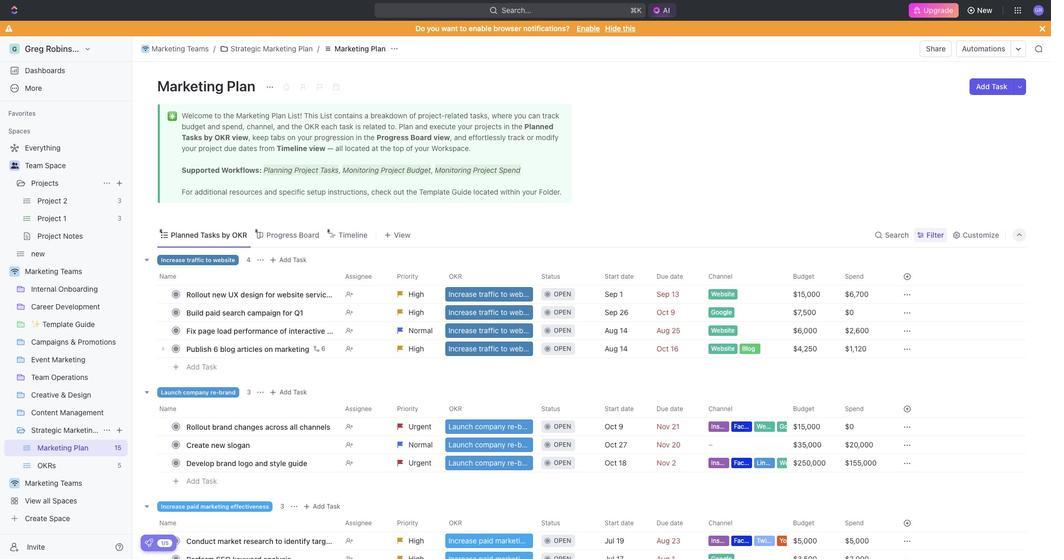 Task type: describe. For each thing, give the bounding box(es) containing it.
0 horizontal spatial 6
[[214, 344, 218, 353]]

priority for normal
[[397, 405, 418, 413]]

template
[[42, 320, 73, 329]]

project 2 link
[[37, 193, 113, 209]]

event marketing link
[[31, 352, 126, 368]]

1 vertical spatial marketing
[[201, 503, 229, 510]]

timeline link
[[337, 228, 368, 242]]

$15,000 for $35,000
[[793, 422, 821, 431]]

spend for $6,700
[[845, 273, 864, 280]]

2 / from the left
[[317, 44, 320, 53]]

team for team space
[[25, 161, 43, 170]]

content
[[31, 408, 58, 417]]

$0 for $7,500
[[845, 308, 854, 317]]

increase traffic to website button for build paid search campaign for q1
[[443, 303, 536, 322]]

facebook for $250,000
[[734, 459, 763, 467]]

add down develop
[[186, 476, 200, 485]]

increase traffic to website for rollout new ux design for website services page
[[449, 290, 536, 299]]

2 $5,000 button from the left
[[839, 532, 891, 550]]

new
[[977, 6, 993, 15]]

planned tasks by okr link
[[169, 228, 247, 242]]

add task down the progress board link
[[279, 256, 307, 264]]

career
[[31, 302, 54, 311]]

high button for build paid search campaign for q1
[[391, 303, 443, 322]]

1
[[63, 214, 66, 223]]

$35,000 button
[[787, 436, 839, 454]]

website google
[[757, 423, 801, 430]]

space for team space
[[45, 161, 66, 170]]

start for launch company re-brand
[[605, 405, 619, 413]]

team space
[[25, 161, 66, 170]]

urgent for guide
[[409, 458, 432, 467]]

1 vertical spatial marketing plan
[[157, 77, 259, 94]]

effectiveness inside dropdown button
[[531, 536, 576, 545]]

load
[[217, 326, 232, 335]]

$0 button for $15,000
[[839, 417, 891, 436]]

articles
[[237, 344, 263, 353]]

–
[[709, 440, 713, 449]]

blog
[[220, 344, 235, 353]]

okr button for traffic
[[443, 268, 535, 285]]

1 vertical spatial page
[[198, 326, 215, 335]]

channel for $7,500
[[709, 273, 733, 280]]

1 horizontal spatial strategic
[[231, 44, 261, 53]]

$35,000
[[793, 440, 822, 449]]

rollout for rollout brand changes across all channels
[[186, 422, 210, 431]]

3 spend from the top
[[845, 519, 864, 527]]

rollout new ux design for website services page link
[[184, 287, 353, 302]]

open for interactive
[[554, 327, 571, 334]]

g
[[12, 45, 17, 53]]

okr for conduct market research to identify target demographics
[[449, 519, 462, 527]]

3 channel from the top
[[709, 519, 733, 527]]

customize
[[963, 230, 999, 239]]

campaigns
[[31, 337, 69, 346]]

3 up project notes link
[[118, 214, 121, 222]]

for for website
[[265, 290, 275, 299]]

& for campaigns
[[71, 337, 76, 346]]

website for $7,500
[[510, 308, 536, 317]]

status for brand
[[542, 405, 560, 413]]

add task up across at the bottom left of page
[[280, 388, 307, 396]]

create for create new slogan
[[186, 441, 209, 449]]

strategic inside tree
[[31, 426, 62, 435]]

3 priority from the top
[[397, 519, 418, 527]]

spend button for $0
[[839, 401, 891, 417]]

✨
[[31, 320, 40, 329]]

q1
[[294, 308, 303, 317]]

$4,250 button
[[787, 340, 839, 358]]

open button for interactive
[[535, 321, 599, 340]]

3 budget button from the top
[[787, 515, 839, 532]]

$7,500
[[793, 308, 816, 317]]

filter
[[927, 230, 944, 239]]

$250,000
[[793, 458, 826, 467]]

0 vertical spatial page
[[336, 290, 353, 299]]

twitter youtube
[[757, 537, 805, 545]]

build
[[186, 308, 204, 317]]

build paid search campaign for q1 link
[[184, 305, 337, 320]]

content management link
[[31, 404, 126, 421]]

re- for rollout brand changes across all channels
[[508, 422, 518, 431]]

facebook for $5,000
[[734, 537, 763, 545]]

spend for $0
[[845, 405, 864, 413]]

view button
[[381, 223, 414, 247]]

website for $15,000
[[711, 290, 735, 298]]

$7,500 button
[[787, 303, 839, 322]]

6 button
[[312, 344, 327, 354]]

open button for q1
[[535, 303, 599, 322]]

increase paid marketing effectiveness inside dropdown button
[[449, 536, 576, 545]]

$6,700 button
[[839, 285, 891, 304]]

add task up target
[[313, 503, 340, 510]]

3 high button from the top
[[391, 340, 443, 358]]

website for $6,000
[[711, 326, 735, 334]]

view for view
[[394, 230, 411, 239]]

conduct
[[186, 537, 216, 545]]

create space link
[[4, 510, 126, 527]]

2
[[63, 196, 67, 205]]

$6,000 button
[[787, 321, 839, 340]]

3 high from the top
[[409, 344, 424, 353]]

traffic for fix page load performance of interactive pages
[[479, 326, 499, 335]]

urgent button for rollout brand changes across all channels
[[391, 417, 443, 436]]

twitter
[[757, 537, 777, 545]]

channel for $35,000
[[709, 405, 733, 413]]

assignee button for rollout brand changes across all channels
[[339, 401, 391, 417]]

✨ template guide
[[31, 320, 95, 329]]

favorites
[[8, 110, 36, 117]]

open for channels
[[554, 423, 571, 430]]

okr for rollout brand changes across all channels
[[449, 405, 462, 413]]

more button
[[4, 80, 128, 97]]

project for project 2
[[37, 196, 61, 205]]

website button for $6,000
[[702, 321, 787, 340]]

project for project 1
[[37, 214, 61, 223]]

launch company re-brand button for guide
[[443, 454, 537, 472]]

3 due from the top
[[657, 519, 669, 527]]

re- for create new slogan
[[508, 440, 518, 449]]

project notes link
[[37, 228, 126, 245]]

normal for launch company re-brand
[[409, 440, 433, 449]]

progress board link
[[264, 228, 319, 242]]

channel button for $7,500
[[702, 268, 787, 285]]

task down progress board
[[293, 256, 307, 264]]

1 / from the left
[[213, 44, 216, 53]]

of
[[280, 326, 287, 335]]

2 launch company re-brand button from the top
[[443, 436, 537, 454]]

priority button for high
[[391, 268, 443, 285]]

enable
[[577, 24, 600, 33]]

add task button down publish
[[182, 361, 221, 373]]

$4,250
[[793, 344, 817, 353]]

add down automations button
[[976, 82, 990, 91]]

task up target
[[327, 503, 340, 510]]

open for guide
[[554, 459, 571, 467]]

onboarding checklist button element
[[145, 539, 153, 547]]

0 vertical spatial increase paid marketing effectiveness
[[161, 503, 269, 510]]

workspace
[[91, 44, 134, 53]]

creative & design link
[[31, 387, 126, 403]]

spend button for $6,700
[[839, 268, 891, 285]]

6 open button from the top
[[535, 436, 599, 454]]

$250,000 button
[[787, 454, 839, 472]]

6 inside button
[[321, 345, 325, 353]]

website down $35,000
[[780, 459, 804, 467]]

budget for $7,500
[[793, 273, 815, 280]]

high for conduct market research to identify target demographics
[[409, 536, 424, 545]]

add task down publish
[[186, 362, 217, 371]]

new inside tree
[[31, 249, 45, 258]]

greg
[[25, 44, 44, 53]]

interactive
[[289, 326, 325, 335]]

event marketing
[[31, 355, 85, 364]]

projects
[[31, 179, 59, 187]]

add task button down develop
[[182, 475, 221, 488]]

greg robinson's workspace, , element
[[9, 44, 20, 54]]

add task button down the progress board link
[[267, 254, 311, 266]]

timeline
[[339, 230, 368, 239]]

create for create space
[[25, 514, 47, 523]]

1 vertical spatial marketing teams link
[[25, 263, 126, 280]]

due for launch company re-brand
[[657, 405, 669, 413]]

3 due date button from the top
[[651, 515, 702, 532]]

1 $5,000 from the left
[[793, 536, 817, 545]]

and
[[255, 459, 268, 468]]

normal button for increase
[[391, 321, 443, 340]]

2 $5,000 from the left
[[845, 536, 869, 545]]

1 vertical spatial marketing plan link
[[37, 440, 110, 456]]

3 channel button from the top
[[702, 515, 787, 532]]

3 up changes at the bottom left of the page
[[247, 388, 251, 396]]

increase paid marketing effectiveness button
[[443, 532, 576, 550]]

channel button for $35,000
[[702, 401, 787, 417]]

campaign
[[247, 308, 281, 317]]

2 vertical spatial marketing teams link
[[25, 475, 126, 492]]

fix page load performance of interactive pages
[[186, 326, 348, 335]]

launch company re-brand for create new slogan
[[449, 440, 537, 449]]

traffic for build paid search campaign for q1
[[479, 308, 499, 317]]

& for creative
[[61, 390, 66, 399]]

spaces inside tree
[[52, 496, 77, 505]]

$0 for $15,000
[[845, 422, 854, 431]]

marketing inside dropdown button
[[495, 536, 529, 545]]

build paid search campaign for q1
[[186, 308, 303, 317]]

add up across at the bottom left of page
[[280, 388, 292, 396]]

1 vertical spatial google
[[780, 423, 801, 430]]

urgent for channels
[[409, 422, 432, 431]]

hide
[[605, 24, 621, 33]]

view all spaces link
[[4, 493, 126, 509]]

$155,000
[[845, 458, 877, 467]]

career development link
[[31, 299, 126, 315]]

4 increase traffic to website button from the top
[[443, 340, 536, 358]]

you
[[427, 24, 440, 33]]

create space
[[25, 514, 70, 523]]

3 spend button from the top
[[839, 515, 891, 532]]

okr for rollout new ux design for website services page
[[449, 273, 462, 280]]

0 horizontal spatial spaces
[[8, 127, 30, 135]]

create new slogan
[[186, 441, 250, 449]]

linkedin
[[757, 459, 782, 467]]

search
[[222, 308, 245, 317]]

rollout new ux design for website services page
[[186, 290, 353, 299]]

assignee button for conduct market research to identify target demographics
[[339, 515, 391, 532]]

strategic marketing plan inside tree
[[31, 426, 113, 435]]

4 open from the top
[[554, 345, 571, 353]]

1 vertical spatial paid
[[187, 503, 199, 510]]

view all spaces
[[25, 496, 77, 505]]

invite
[[27, 542, 45, 551]]

google inside dropdown button
[[711, 308, 732, 316]]

6 open from the top
[[554, 441, 571, 449]]

0 vertical spatial marketing teams
[[152, 44, 209, 53]]

3 start from the top
[[605, 519, 619, 527]]

due for increase traffic to website
[[657, 273, 669, 280]]

5
[[118, 462, 121, 469]]

teams for the middle marketing teams link
[[60, 267, 82, 276]]

launch company re-brand button for channels
[[443, 417, 537, 436]]

assignee button for rollout new ux design for website services page
[[339, 268, 391, 285]]

1 vertical spatial strategic marketing plan link
[[31, 422, 113, 439]]

research
[[244, 537, 274, 545]]

name for conduct market research to identify target demographics
[[159, 519, 176, 527]]

increase for $7,500
[[449, 308, 477, 317]]

creative
[[31, 390, 59, 399]]

increase for $6,000
[[449, 326, 477, 335]]

increase for $4,250
[[449, 344, 477, 353]]

add task button down automations button
[[970, 78, 1014, 95]]

youtube
[[780, 537, 805, 545]]

publish 6 blog articles on marketing
[[186, 344, 309, 353]]

1 horizontal spatial marketing
[[275, 344, 309, 353]]

0 vertical spatial strategic marketing plan
[[231, 44, 313, 53]]

upgrade
[[924, 6, 954, 15]]

more
[[25, 84, 42, 92]]

dashboards link
[[4, 62, 128, 79]]



Task type: vqa. For each thing, say whether or not it's contained in the screenshot.
topmost Today
no



Task type: locate. For each thing, give the bounding box(es) containing it.
2 increase traffic to website button from the top
[[443, 303, 536, 322]]

create inside create new slogan link
[[186, 441, 209, 449]]

internal onboarding
[[31, 285, 98, 293]]

0 vertical spatial marketing plan
[[335, 44, 386, 53]]

1 due date button from the top
[[651, 268, 702, 285]]

budget button up $7,500 button on the bottom of the page
[[787, 268, 839, 285]]

2 due date button from the top
[[651, 401, 702, 417]]

marketing teams right wifi image
[[152, 44, 209, 53]]

notifications?
[[523, 24, 570, 33]]

1 vertical spatial effectiveness
[[531, 536, 576, 545]]

company for rollout brand changes across all channels
[[475, 422, 506, 431]]

1 start from the top
[[605, 273, 619, 280]]

0 vertical spatial okr button
[[443, 268, 535, 285]]

launch company re-brand for rollout brand changes across all channels
[[449, 422, 537, 431]]

1 channel from the top
[[709, 273, 733, 280]]

3 status from the top
[[542, 519, 560, 527]]

start
[[605, 273, 619, 280], [605, 405, 619, 413], [605, 519, 619, 527]]

1 vertical spatial strategic marketing plan
[[31, 426, 113, 435]]

2 vertical spatial instagram
[[711, 537, 741, 545]]

1 vertical spatial start date
[[605, 405, 634, 413]]

0 vertical spatial assignee
[[345, 273, 372, 280]]

2 high button from the top
[[391, 303, 443, 322]]

team
[[25, 161, 43, 170], [31, 373, 49, 382]]

2 channel from the top
[[709, 405, 733, 413]]

8 open from the top
[[554, 537, 571, 545]]

facebook up "–" dropdown button at the right bottom of page
[[734, 423, 763, 430]]

1 instagram from the top
[[711, 423, 741, 430]]

all up create space
[[43, 496, 51, 505]]

name button for research
[[157, 515, 339, 532]]

team for team operations
[[31, 373, 49, 382]]

spend
[[845, 273, 864, 280], [845, 405, 864, 413], [845, 519, 864, 527]]

instagram for $15,000
[[711, 423, 741, 430]]

2 status from the top
[[542, 405, 560, 413]]

2 status button from the top
[[535, 401, 599, 417]]

2 vertical spatial spend button
[[839, 515, 891, 532]]

ai
[[663, 6, 670, 15]]

demographics
[[335, 537, 384, 545]]

2 spend button from the top
[[839, 401, 891, 417]]

2 horizontal spatial marketing
[[495, 536, 529, 545]]

3 due date from the top
[[657, 519, 683, 527]]

campaigns & promotions link
[[31, 334, 126, 350]]

$15,000 for $7,500
[[793, 290, 821, 299]]

$0 up $20,000
[[845, 422, 854, 431]]

2 facebook from the top
[[734, 459, 763, 467]]

0 horizontal spatial all
[[43, 496, 51, 505]]

instagram up –
[[711, 423, 741, 430]]

1 due from the top
[[657, 273, 669, 280]]

1 $15,000 from the top
[[793, 290, 821, 299]]

$15,000 button for $7,500
[[787, 285, 839, 304]]

4 high from the top
[[409, 536, 424, 545]]

operations
[[51, 373, 88, 382]]

1 open from the top
[[554, 290, 571, 298]]

website left blog
[[711, 345, 735, 352]]

open button for guide
[[535, 454, 599, 472]]

marketing
[[152, 44, 185, 53], [263, 44, 296, 53], [335, 44, 369, 53], [157, 77, 224, 94], [25, 267, 58, 276], [52, 355, 85, 364], [63, 426, 97, 435], [37, 443, 72, 452], [25, 479, 58, 488]]

0 vertical spatial marketing teams link
[[139, 43, 211, 55]]

1 vertical spatial name
[[159, 405, 176, 413]]

open for target
[[554, 537, 571, 545]]

increase paid marketing effectiveness
[[161, 503, 269, 510], [449, 536, 576, 545]]

0 vertical spatial normal
[[409, 326, 433, 335]]

view inside button
[[394, 230, 411, 239]]

launch company re-brand for develop brand logo and style guide
[[449, 458, 537, 467]]

1 vertical spatial teams
[[60, 267, 82, 276]]

spaces
[[8, 127, 30, 135], [52, 496, 77, 505]]

1 vertical spatial channel
[[709, 405, 733, 413]]

$15,000 button up $7,500
[[787, 285, 839, 304]]

1 vertical spatial urgent
[[409, 458, 432, 467]]

budget button up $35,000 button
[[787, 401, 839, 417]]

1 vertical spatial normal
[[409, 440, 433, 449]]

website
[[213, 257, 235, 263], [510, 290, 536, 299], [277, 290, 304, 299], [510, 308, 536, 317], [510, 326, 536, 335], [510, 344, 536, 353]]

brand
[[219, 389, 236, 396], [518, 422, 537, 431], [212, 422, 232, 431], [518, 440, 537, 449], [518, 458, 537, 467], [216, 459, 236, 468]]

1 vertical spatial space
[[49, 514, 70, 523]]

channel button up "–" dropdown button at the right bottom of page
[[702, 401, 787, 417]]

1 vertical spatial budget
[[793, 405, 815, 413]]

1 website button from the top
[[702, 285, 787, 304]]

high button for conduct market research to identify target demographics
[[391, 532, 443, 550]]

all right across at the bottom left of page
[[290, 422, 298, 431]]

0 vertical spatial start date
[[605, 273, 634, 280]]

conduct market research to identify target demographics
[[186, 537, 384, 545]]

2 priority button from the top
[[391, 401, 443, 417]]

browser
[[494, 24, 522, 33]]

this
[[623, 24, 636, 33]]

increase traffic to website for fix page load performance of interactive pages
[[449, 326, 536, 335]]

0 vertical spatial start date button
[[599, 268, 651, 285]]

increase for $15,000
[[449, 290, 477, 299]]

0 horizontal spatial effectiveness
[[231, 503, 269, 510]]

team right user group icon
[[25, 161, 43, 170]]

name button
[[157, 268, 339, 285], [157, 401, 339, 417], [157, 515, 339, 532]]

fix page load performance of interactive pages link
[[184, 323, 348, 338]]

2 vertical spatial facebook
[[734, 537, 763, 545]]

1 wifi image from the top
[[11, 268, 18, 275]]

2 priority from the top
[[397, 405, 418, 413]]

0 horizontal spatial $5,000
[[793, 536, 817, 545]]

fix
[[186, 326, 196, 335]]

7 open from the top
[[554, 459, 571, 467]]

on
[[264, 344, 273, 353]]

new for rollout
[[212, 290, 226, 299]]

2 vertical spatial name
[[159, 519, 176, 527]]

website button for $15,000
[[702, 285, 787, 304]]

tasks
[[200, 230, 220, 239]]

2 vertical spatial teams
[[60, 479, 82, 488]]

1 start date button from the top
[[599, 268, 651, 285]]

1 vertical spatial $15,000
[[793, 422, 821, 431]]

open button for channels
[[535, 417, 599, 436]]

1 budget from the top
[[793, 273, 815, 280]]

1 high from the top
[[409, 290, 424, 299]]

tree
[[4, 140, 128, 527]]

0 vertical spatial spend
[[845, 273, 864, 280]]

2 $15,000 button from the top
[[787, 417, 839, 436]]

guide
[[75, 320, 95, 329]]

0 vertical spatial due
[[657, 273, 669, 280]]

3 open from the top
[[554, 327, 571, 334]]

1 facebook from the top
[[734, 423, 763, 430]]

0 vertical spatial wifi image
[[11, 268, 18, 275]]

add down progress
[[279, 256, 291, 264]]

0 vertical spatial status
[[542, 273, 560, 280]]

0 vertical spatial strategic marketing plan link
[[218, 43, 315, 55]]

enable
[[469, 24, 492, 33]]

0 vertical spatial name
[[159, 273, 176, 280]]

wifi image
[[11, 268, 18, 275], [11, 480, 18, 487]]

project down project 1
[[37, 232, 61, 240]]

channel
[[709, 273, 733, 280], [709, 405, 733, 413], [709, 519, 733, 527]]

0 vertical spatial start
[[605, 273, 619, 280]]

$15,000 up $35,000
[[793, 422, 821, 431]]

2 vertical spatial name button
[[157, 515, 339, 532]]

new for create
[[211, 441, 225, 449]]

2 assignee button from the top
[[339, 401, 391, 417]]

0 horizontal spatial strategic marketing plan link
[[31, 422, 113, 439]]

1 vertical spatial urgent button
[[391, 454, 443, 472]]

to
[[460, 24, 467, 33], [206, 257, 212, 263], [501, 290, 508, 299], [501, 308, 508, 317], [501, 326, 508, 335], [501, 344, 508, 353], [275, 537, 282, 545]]

2 vertical spatial start date button
[[599, 515, 651, 532]]

budget up the youtube on the bottom of page
[[793, 519, 815, 527]]

rollout brand changes across all channels link
[[184, 419, 337, 434]]

normal button for launch
[[391, 436, 443, 454]]

favorites button
[[4, 107, 40, 120]]

2 rollout from the top
[[186, 422, 210, 431]]

normal for increase traffic to website
[[409, 326, 433, 335]]

launch for rollout brand changes across all channels
[[449, 422, 473, 431]]

publish
[[186, 344, 212, 353]]

3 project from the top
[[37, 232, 61, 240]]

marketing plan link
[[322, 43, 388, 55], [37, 440, 110, 456]]

0 vertical spatial budget
[[793, 273, 815, 280]]

facebook left the youtube on the bottom of page
[[734, 537, 763, 545]]

internal onboarding link
[[31, 281, 126, 298]]

2 vertical spatial channel
[[709, 519, 733, 527]]

name button up research
[[157, 515, 339, 532]]

4
[[247, 256, 251, 264]]

develop brand logo and style guide link
[[184, 456, 337, 471]]

task down automations button
[[992, 82, 1008, 91]]

1 spend button from the top
[[839, 268, 891, 285]]

2 instagram from the top
[[711, 459, 741, 467]]

spend button
[[839, 268, 891, 285], [839, 401, 891, 417], [839, 515, 891, 532]]

1 horizontal spatial marketing plan link
[[322, 43, 388, 55]]

3 status button from the top
[[535, 515, 599, 532]]

re- for develop brand logo and style guide
[[508, 458, 518, 467]]

3 start date from the top
[[605, 519, 634, 527]]

$2,600 button
[[839, 321, 891, 340]]

1 urgent button from the top
[[391, 417, 443, 436]]

website for $6,000
[[510, 326, 536, 335]]

page right "fix"
[[198, 326, 215, 335]]

1 horizontal spatial strategic marketing plan
[[231, 44, 313, 53]]

2 vertical spatial priority button
[[391, 515, 443, 532]]

2 assignee from the top
[[345, 405, 372, 413]]

assignee for rollout brand changes across all channels
[[345, 405, 372, 413]]

7 open button from the top
[[535, 454, 599, 472]]

2 open button from the top
[[535, 303, 599, 322]]

3 right project 2 link
[[118, 197, 121, 205]]

rollout up create new slogan
[[186, 422, 210, 431]]

urgent
[[409, 422, 432, 431], [409, 458, 432, 467]]

tree inside sidebar navigation
[[4, 140, 128, 527]]

new link
[[31, 246, 126, 262]]

increase traffic to website
[[161, 257, 235, 263], [449, 290, 536, 299], [449, 308, 536, 317], [449, 326, 536, 335], [449, 344, 536, 353]]

priority button for normal
[[391, 401, 443, 417]]

company
[[183, 389, 209, 396], [475, 422, 506, 431], [475, 440, 506, 449], [475, 458, 506, 467]]

1 status from the top
[[542, 273, 560, 280]]

1 horizontal spatial view
[[394, 230, 411, 239]]

priority for high
[[397, 273, 418, 280]]

1 vertical spatial view
[[25, 496, 41, 505]]

1 horizontal spatial marketing plan
[[157, 77, 259, 94]]

1 vertical spatial spaces
[[52, 496, 77, 505]]

2 normal from the top
[[409, 440, 433, 449]]

customize button
[[950, 228, 1003, 242]]

create down view all spaces at bottom left
[[25, 514, 47, 523]]

due date
[[657, 273, 683, 280], [657, 405, 683, 413], [657, 519, 683, 527]]

instagram left the twitter
[[711, 537, 741, 545]]

3 assignee button from the top
[[339, 515, 391, 532]]

1 vertical spatial due date button
[[651, 401, 702, 417]]

add up target
[[313, 503, 325, 510]]

website up google dropdown button
[[711, 290, 735, 298]]

rollout brand changes across all channels
[[186, 422, 330, 431]]

$1,120
[[845, 344, 867, 353]]

view button
[[381, 228, 414, 242]]

marketing plan inside tree
[[37, 443, 89, 452]]

increase traffic to website button for fix page load performance of interactive pages
[[443, 321, 536, 340]]

1 vertical spatial all
[[43, 496, 51, 505]]

okrs link
[[37, 457, 113, 474]]

project for project notes
[[37, 232, 61, 240]]

instagram for $5,000
[[711, 537, 741, 545]]

high button for rollout new ux design for website services page
[[391, 285, 443, 304]]

0 vertical spatial budget button
[[787, 268, 839, 285]]

add task button up target
[[300, 501, 345, 513]]

spaces down favorites button
[[8, 127, 30, 135]]

website for $15,000
[[510, 290, 536, 299]]

marketing teams up view all spaces at bottom left
[[25, 479, 82, 488]]

dashboards
[[25, 66, 65, 75]]

1 vertical spatial create
[[25, 514, 47, 523]]

tree containing everything
[[4, 140, 128, 527]]

add task down automations button
[[976, 82, 1008, 91]]

name for rollout brand changes across all channels
[[159, 405, 176, 413]]

for left the q1
[[283, 308, 292, 317]]

0 vertical spatial spend button
[[839, 268, 891, 285]]

1 $0 from the top
[[845, 308, 854, 317]]

1 $15,000 button from the top
[[787, 285, 839, 304]]

5 open from the top
[[554, 423, 571, 430]]

all inside tree
[[43, 496, 51, 505]]

0 horizontal spatial marketing plan
[[37, 443, 89, 452]]

okr button for paid
[[443, 515, 535, 532]]

project left 2
[[37, 196, 61, 205]]

create up develop
[[186, 441, 209, 449]]

development
[[56, 302, 100, 311]]

space down the everything link
[[45, 161, 66, 170]]

0 horizontal spatial page
[[198, 326, 215, 335]]

new
[[31, 249, 45, 258], [212, 290, 226, 299], [211, 441, 225, 449]]

0 vertical spatial assignee button
[[339, 268, 391, 285]]

marketing plan
[[335, 44, 386, 53], [157, 77, 259, 94], [37, 443, 89, 452]]

view up create space
[[25, 496, 41, 505]]

1 budget button from the top
[[787, 268, 839, 285]]

0 vertical spatial paid
[[206, 308, 220, 317]]

budget up $7,500
[[793, 273, 815, 280]]

3 start date button from the top
[[599, 515, 651, 532]]

3 up conduct market research to identify target demographics link
[[280, 503, 284, 510]]

status button
[[535, 268, 599, 285], [535, 401, 599, 417], [535, 515, 599, 532]]

0 vertical spatial urgent
[[409, 422, 432, 431]]

project left 1
[[37, 214, 61, 223]]

1 vertical spatial $0 button
[[839, 417, 891, 436]]

services
[[306, 290, 334, 299]]

name button for ux
[[157, 268, 339, 285]]

1 horizontal spatial strategic marketing plan link
[[218, 43, 315, 55]]

$5,000 button
[[787, 532, 839, 550], [839, 532, 891, 550]]

new left slogan
[[211, 441, 225, 449]]

2 $15,000 from the top
[[793, 422, 821, 431]]

$0 button up $2,600
[[839, 303, 891, 322]]

1 $5,000 button from the left
[[787, 532, 839, 550]]

3 name button from the top
[[157, 515, 339, 532]]

8 open button from the top
[[535, 532, 599, 550]]

& left design
[[61, 390, 66, 399]]

2 vertical spatial channel button
[[702, 515, 787, 532]]

search button
[[872, 228, 912, 242]]

1 due date from the top
[[657, 273, 683, 280]]

status for effectiveness
[[542, 519, 560, 527]]

6 left blog
[[214, 344, 218, 353]]

upgrade link
[[909, 3, 959, 18]]

0 vertical spatial $0 button
[[839, 303, 891, 322]]

instagram for $250,000
[[711, 459, 741, 467]]

everything link
[[4, 140, 126, 156]]

2 start date from the top
[[605, 405, 634, 413]]

2 start from the top
[[605, 405, 619, 413]]

0 vertical spatial all
[[290, 422, 298, 431]]

2 urgent button from the top
[[391, 454, 443, 472]]

2 vertical spatial project
[[37, 232, 61, 240]]

4 high button from the top
[[391, 532, 443, 550]]

space down view all spaces link
[[49, 514, 70, 523]]

1 spend from the top
[[845, 273, 864, 280]]

teams for bottommost marketing teams link
[[60, 479, 82, 488]]

1 vertical spatial start
[[605, 405, 619, 413]]

2 channel button from the top
[[702, 401, 787, 417]]

new left ux
[[212, 290, 226, 299]]

1 vertical spatial strategic
[[31, 426, 62, 435]]

page right services
[[336, 290, 353, 299]]

budget button up the youtube on the bottom of page
[[787, 515, 839, 532]]

want
[[441, 24, 458, 33]]

0 vertical spatial due date button
[[651, 268, 702, 285]]

for for q1
[[283, 308, 292, 317]]

urgent button for develop brand logo and style guide
[[391, 454, 443, 472]]

$15,000 button for $35,000
[[787, 417, 839, 436]]

1 vertical spatial facebook
[[734, 459, 763, 467]]

2 open from the top
[[554, 308, 571, 316]]

$15,000 up $7,500
[[793, 290, 821, 299]]

status button for increase traffic to website
[[535, 268, 599, 285]]

1 vertical spatial okr button
[[443, 401, 535, 417]]

1 vertical spatial due date
[[657, 405, 683, 413]]

2 name from the top
[[159, 405, 176, 413]]

company for develop brand logo and style guide
[[475, 458, 506, 467]]

0 horizontal spatial view
[[25, 496, 41, 505]]

2 website button from the top
[[702, 321, 787, 340]]

2 due date from the top
[[657, 405, 683, 413]]

website up "–" dropdown button at the right bottom of page
[[757, 423, 781, 430]]

task down publish
[[202, 362, 217, 371]]

wifi image
[[142, 46, 149, 51]]

0 vertical spatial teams
[[187, 44, 209, 53]]

0 vertical spatial website button
[[702, 285, 787, 304]]

4 open button from the top
[[535, 340, 599, 358]]

rollout for rollout new ux design for website services page
[[186, 290, 210, 299]]

project
[[37, 196, 61, 205], [37, 214, 61, 223], [37, 232, 61, 240]]

1 horizontal spatial &
[[71, 337, 76, 346]]

budget button for $7,500
[[787, 268, 839, 285]]

$6,000
[[793, 326, 817, 335]]

start date for brand
[[605, 405, 634, 413]]

2 okr button from the top
[[443, 401, 535, 417]]

view inside tree
[[25, 496, 41, 505]]

event
[[31, 355, 50, 364]]

user group image
[[11, 163, 18, 169]]

2 vertical spatial due
[[657, 519, 669, 527]]

1 vertical spatial $15,000 button
[[787, 417, 839, 436]]

sidebar navigation
[[0, 36, 134, 559]]

& down ✨ template guide link
[[71, 337, 76, 346]]

name button for changes
[[157, 401, 339, 417]]

0 vertical spatial marketing plan link
[[322, 43, 388, 55]]

status button for launch company re-brand
[[535, 401, 599, 417]]

paid inside dropdown button
[[479, 536, 493, 545]]

career development
[[31, 302, 100, 311]]

add down publish
[[186, 362, 200, 371]]

style
[[270, 459, 286, 468]]

new down project notes
[[31, 249, 45, 258]]

task up channels
[[293, 388, 307, 396]]

0 vertical spatial normal button
[[391, 321, 443, 340]]

1 start date from the top
[[605, 273, 634, 280]]

2 vertical spatial marketing teams
[[25, 479, 82, 488]]

2 budget from the top
[[793, 405, 815, 413]]

onboarding checklist button image
[[145, 539, 153, 547]]

3 instagram from the top
[[711, 537, 741, 545]]

facebook for $15,000
[[734, 423, 763, 430]]

3 open button from the top
[[535, 321, 599, 340]]

start date button for launch company re-brand
[[599, 401, 651, 417]]

0 vertical spatial status button
[[535, 268, 599, 285]]

strategic marketing plan link
[[218, 43, 315, 55], [31, 422, 113, 439]]

marketing teams up internal
[[25, 267, 82, 276]]

due date for $7,500
[[657, 273, 683, 280]]

spaces up create space link
[[52, 496, 77, 505]]

2 vertical spatial due date button
[[651, 515, 702, 532]]

wifi image for bottommost marketing teams link
[[11, 480, 18, 487]]

traffic for rollout new ux design for website services page
[[479, 290, 499, 299]]

paid
[[206, 308, 220, 317], [187, 503, 199, 510], [479, 536, 493, 545]]

2 vertical spatial due date
[[657, 519, 683, 527]]

0 vertical spatial $15,000
[[793, 290, 821, 299]]

0 vertical spatial team
[[25, 161, 43, 170]]

2 name button from the top
[[157, 401, 339, 417]]

target
[[312, 537, 333, 545]]

$0 button up $20,000
[[839, 417, 891, 436]]

assignee button
[[339, 268, 391, 285], [339, 401, 391, 417], [339, 515, 391, 532]]

0 vertical spatial channel button
[[702, 268, 787, 285]]

due date button for $35,000
[[651, 401, 702, 417]]

name button down "4"
[[157, 268, 339, 285]]

website down google dropdown button
[[711, 326, 735, 334]]

1 name from the top
[[159, 273, 176, 280]]

create inside create space link
[[25, 514, 47, 523]]

1 okr button from the top
[[443, 268, 535, 285]]

add task down develop
[[186, 476, 217, 485]]

3 launch company re-brand button from the top
[[443, 454, 537, 472]]

instagram down –
[[711, 459, 741, 467]]

1 vertical spatial website button
[[702, 321, 787, 340]]

view for view all spaces
[[25, 496, 41, 505]]

task
[[992, 82, 1008, 91], [293, 256, 307, 264], [202, 362, 217, 371], [293, 388, 307, 396], [202, 476, 217, 485], [327, 503, 340, 510]]

channel button up google dropdown button
[[702, 268, 787, 285]]

2 budget button from the top
[[787, 401, 839, 417]]

across
[[265, 422, 288, 431]]

2 horizontal spatial marketing plan
[[335, 44, 386, 53]]

2 vertical spatial priority
[[397, 519, 418, 527]]

3 okr button from the top
[[443, 515, 535, 532]]

1 vertical spatial spend
[[845, 405, 864, 413]]

3 priority button from the top
[[391, 515, 443, 532]]

start for increase traffic to website
[[605, 273, 619, 280]]

$20,000
[[845, 440, 874, 449]]

1 priority from the top
[[397, 273, 418, 280]]

1 increase traffic to website button from the top
[[443, 285, 536, 304]]

due date button
[[651, 268, 702, 285], [651, 401, 702, 417], [651, 515, 702, 532]]

company for create new slogan
[[475, 440, 506, 449]]

1 vertical spatial assignee button
[[339, 401, 391, 417]]

google button
[[702, 303, 787, 322]]

high for rollout new ux design for website services page
[[409, 290, 424, 299]]

start date for website
[[605, 273, 634, 280]]

greg robinson's workspace
[[25, 44, 134, 53]]

high
[[409, 290, 424, 299], [409, 308, 424, 317], [409, 344, 424, 353], [409, 536, 424, 545]]

assignee
[[345, 273, 372, 280], [345, 405, 372, 413], [345, 519, 372, 527]]

launch company re-brand button
[[443, 417, 537, 436], [443, 436, 537, 454], [443, 454, 537, 472]]

add task button up across at the bottom left of page
[[267, 386, 311, 399]]

add
[[976, 82, 990, 91], [279, 256, 291, 264], [186, 362, 200, 371], [280, 388, 292, 396], [186, 476, 200, 485], [313, 503, 325, 510]]

for right design
[[265, 290, 275, 299]]

open for website
[[554, 290, 571, 298]]

view right the timeline
[[394, 230, 411, 239]]

develop
[[186, 459, 214, 468]]

2 vertical spatial budget button
[[787, 515, 839, 532]]

1 high button from the top
[[391, 285, 443, 304]]

start date button for increase traffic to website
[[599, 268, 651, 285]]

create
[[186, 441, 209, 449], [25, 514, 47, 523]]

team down event
[[31, 373, 49, 382]]

launch for create new slogan
[[449, 440, 473, 449]]

channel button up the twitter
[[702, 515, 787, 532]]

task down develop
[[202, 476, 217, 485]]

$15,000 button up $35,000
[[787, 417, 839, 436]]

space for create space
[[49, 514, 70, 523]]

1 vertical spatial project
[[37, 214, 61, 223]]

$0 down $6,700
[[845, 308, 854, 317]]

1 assignee button from the top
[[339, 268, 391, 285]]

1 assignee from the top
[[345, 273, 372, 280]]

name button up changes at the bottom left of the page
[[157, 401, 339, 417]]

0 horizontal spatial marketing plan link
[[37, 440, 110, 456]]

5 open button from the top
[[535, 417, 599, 436]]

0 vertical spatial for
[[265, 290, 275, 299]]

0 horizontal spatial strategic marketing plan
[[31, 426, 113, 435]]

strategic marketing plan
[[231, 44, 313, 53], [31, 426, 113, 435]]

assignee for rollout new ux design for website services page
[[345, 273, 372, 280]]

1 horizontal spatial google
[[780, 423, 801, 430]]

filter button
[[914, 228, 947, 242]]

6 down interactive
[[321, 345, 325, 353]]

high for build paid search campaign for q1
[[409, 308, 424, 317]]

progress
[[267, 230, 297, 239]]

instagram
[[711, 423, 741, 430], [711, 459, 741, 467], [711, 537, 741, 545]]

paid for increase paid marketing effectiveness dropdown button
[[479, 536, 493, 545]]

2 spend from the top
[[845, 405, 864, 413]]

budget up website google
[[793, 405, 815, 413]]

1 launch company re-brand button from the top
[[443, 417, 537, 436]]

rollout up build
[[186, 290, 210, 299]]

launch company re-brand
[[161, 389, 236, 396], [449, 422, 537, 431], [449, 440, 537, 449], [449, 458, 537, 467]]

3 budget from the top
[[793, 519, 815, 527]]

new button
[[963, 2, 999, 19]]

facebook down "–" dropdown button at the right bottom of page
[[734, 459, 763, 467]]

open button for target
[[535, 532, 599, 550]]



